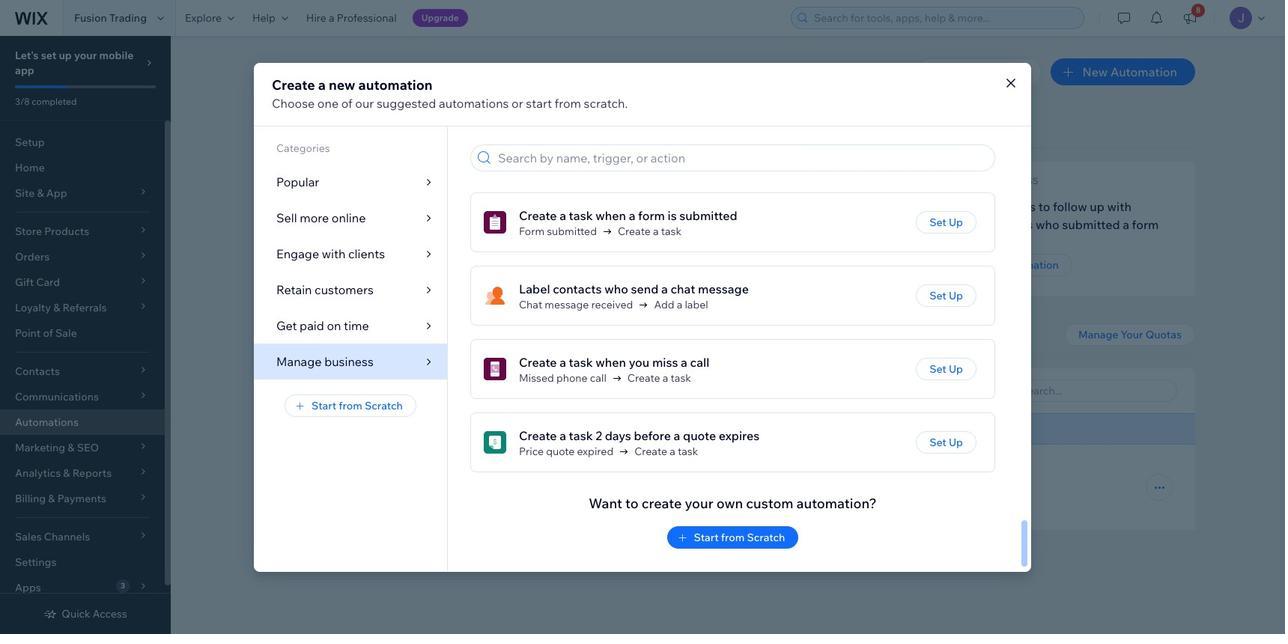 Task type: describe. For each thing, give the bounding box(es) containing it.
category image for create a task when a form is submitted
[[484, 211, 506, 234]]

point of sale
[[15, 327, 77, 340]]

clients
[[348, 246, 385, 261]]

for for installed
[[454, 383, 470, 398]]

visitors for email
[[312, 462, 353, 477]]

active
[[725, 482, 759, 493]]

suggested for you
[[261, 121, 380, 139]]

automations link
[[0, 410, 165, 435]]

help button
[[243, 0, 297, 36]]

by
[[322, 383, 336, 398]]

up for create a task when a form is submitted
[[949, 216, 963, 229]]

how for learn how
[[724, 258, 746, 272]]

automations save time and engage customers with automated emails, tasks, and more.
[[261, 58, 671, 102]]

category image for set
[[951, 204, 974, 227]]

create down miss
[[627, 372, 660, 385]]

manage for manage your quotas
[[1078, 328, 1118, 341]]

quick access
[[62, 607, 127, 621]]

0 horizontal spatial message
[[545, 298, 589, 312]]

3/8
[[15, 96, 30, 107]]

categories
[[276, 141, 330, 155]]

task down is
[[661, 225, 682, 238]]

customers inside retain customers menu item
[[315, 282, 374, 297]]

2 and from the left
[[616, 87, 637, 102]]

from for top start from scratch "button"
[[339, 399, 362, 412]]

setup link
[[0, 130, 165, 155]]

sidebar element
[[0, 36, 171, 634]]

chat inside thank visitors via chat when they submit a form
[[542, 199, 567, 214]]

category image for thank
[[409, 204, 431, 227]]

1 horizontal spatial submitted
[[679, 208, 737, 223]]

submit
[[442, 217, 481, 232]]

upgrade button
[[412, 9, 468, 27]]

popular
[[276, 174, 319, 189]]

to right want
[[625, 495, 639, 513]]

party
[[680, 227, 706, 240]]

Search by name, trigger, or action field
[[494, 145, 990, 171]]

of inside tip how to connect more apps connect automations to hundreds of third- party apps using zapier.
[[849, 213, 859, 227]]

customers inside automations save time and engage customers with automated emails, tasks, and more.
[[387, 87, 446, 102]]

up inside let's set up your mobile app
[[59, 49, 72, 62]]

help
[[252, 11, 275, 25]]

connect
[[680, 213, 722, 227]]

task down "create a task 2 days before a quote expires"
[[678, 445, 698, 459]]

status
[[702, 422, 733, 436]]

installed for you
[[404, 383, 493, 398]]

miss
[[652, 355, 678, 370]]

app inside let's set up your mobile app
[[15, 64, 34, 77]]

email
[[449, 482, 475, 495]]

save
[[261, 87, 288, 102]]

is
[[668, 208, 677, 223]]

settings link
[[0, 550, 165, 575]]

tasks,
[[581, 87, 613, 102]]

missed phone call
[[519, 372, 607, 385]]

your inside button
[[1121, 328, 1143, 341]]

form inside set tasks to follow up with contacts who submitted a form
[[1132, 217, 1159, 232]]

custom
[[746, 495, 794, 513]]

home link
[[0, 155, 165, 180]]

days
[[605, 429, 631, 444]]

trading
[[109, 11, 147, 25]]

point of sale link
[[0, 321, 165, 346]]

when for you
[[596, 355, 626, 370]]

engage
[[276, 246, 319, 261]]

last edited
[[881, 422, 935, 436]]

installed for you button
[[390, 368, 525, 414]]

set
[[41, 49, 56, 62]]

price quote expired
[[519, 445, 614, 459]]

send
[[406, 482, 432, 495]]

automation for thank visitors via chat when they submit a form
[[458, 258, 517, 272]]

submitted inside set tasks to follow up with contacts who submitted a form
[[1062, 217, 1120, 232]]

they
[[603, 199, 628, 214]]

to left 'hundreds' on the top of the page
[[788, 213, 798, 227]]

welcome
[[171, 199, 223, 214]]

installed
[[404, 383, 451, 398]]

1 horizontal spatial apps
[[803, 192, 831, 207]]

settings
[[15, 556, 56, 569]]

carts
[[483, 462, 511, 477]]

8 button
[[1174, 0, 1206, 36]]

1
[[368, 385, 372, 395]]

tasks
[[1006, 199, 1036, 214]]

hire a professional
[[306, 11, 397, 25]]

created by you
[[274, 383, 359, 398]]

new inside create a new automation choose one of our suggested automations or start from scratch.
[[329, 76, 355, 93]]

0 vertical spatial start from scratch button
[[285, 394, 416, 417]]

start for top start from scratch "button"
[[312, 399, 336, 412]]

own
[[716, 495, 743, 513]]

new automation button
[[1051, 58, 1195, 85]]

with inside automations save time and engage customers with automated emails, tasks, and more.
[[449, 87, 473, 102]]

engage with clients
[[276, 246, 385, 261]]

0 vertical spatial start from scratch
[[312, 399, 403, 412]]

you left miss
[[629, 355, 650, 370]]

expired
[[577, 445, 614, 459]]

third-
[[861, 213, 888, 227]]

via inside the welcome new mobile app members via chat
[[227, 217, 243, 232]]

received
[[591, 298, 633, 312]]

quotas
[[1146, 328, 1182, 341]]

get
[[276, 318, 297, 333]]

who inside set tasks to follow up with contacts who submitted a form
[[1036, 217, 1059, 232]]

completed
[[32, 96, 77, 107]]

learn how
[[693, 258, 746, 272]]

scratch for rightmost start from scratch "button"
[[747, 531, 785, 545]]

automations inside create a new automation choose one of our suggested automations or start from scratch.
[[439, 95, 509, 110]]

up for create a task 2 days before a quote expires
[[949, 436, 963, 450]]

automation?
[[797, 495, 877, 513]]

create down before
[[634, 445, 667, 459]]

create a task for form
[[618, 225, 682, 238]]

one
[[317, 95, 339, 110]]

0 horizontal spatial automations
[[293, 328, 374, 345]]

0 horizontal spatial call
[[590, 372, 607, 385]]

1 horizontal spatial start from scratch
[[694, 531, 785, 545]]

missed
[[519, 372, 554, 385]]

1 horizontal spatial category image
[[484, 358, 506, 381]]

retain
[[276, 282, 312, 297]]

members
[[171, 217, 224, 232]]

you for installed for you
[[473, 383, 493, 398]]

more inside tip how to connect more apps connect automations to hundreds of third- party apps using zapier.
[[771, 192, 801, 207]]

more.
[[639, 87, 671, 102]]

with
[[449, 175, 473, 186]]

mobile inside the welcome new mobile app members via chat
[[252, 199, 291, 214]]

using
[[735, 227, 761, 240]]

create
[[642, 495, 682, 513]]

chat
[[519, 298, 542, 312]]

choose
[[272, 95, 315, 110]]

on
[[327, 318, 341, 333]]

quick access button
[[44, 607, 127, 621]]

Search for tools, apps, help & more... field
[[810, 7, 1079, 28]]

tip
[[680, 175, 694, 186]]

engage with clients
[[409, 175, 513, 186]]

set up for quote
[[930, 436, 963, 450]]

when inside thank visitors via chat when they submit a form
[[570, 199, 600, 214]]

list containing how to connect more apps
[[0, 162, 1195, 297]]

get paid on time menu item
[[254, 307, 447, 343]]

chat message received
[[519, 298, 633, 312]]

a inside set tasks to follow up with contacts who submitted a form
[[1123, 217, 1129, 232]]

new inside the welcome new mobile app members via chat
[[226, 199, 249, 214]]

time inside menu item
[[344, 318, 369, 333]]

label contacts who send a chat message
[[519, 282, 749, 297]]

sale
[[55, 327, 77, 340]]

task down miss
[[671, 372, 691, 385]]

0 horizontal spatial submitted
[[547, 225, 597, 238]]

start for rightmost start from scratch "button"
[[694, 531, 719, 545]]

thank visitors via chat when they submit a form
[[442, 199, 628, 232]]

how for tip how to connect more apps connect automations to hundreds of third- party apps using zapier.
[[680, 192, 706, 207]]

of inside create a new automation choose one of our suggested automations or start from scratch.
[[341, 95, 352, 110]]

hire
[[306, 11, 326, 25]]

thank
[[442, 199, 477, 214]]

set up button for call
[[916, 358, 977, 381]]

0 horizontal spatial who
[[604, 282, 628, 297]]

set up automation for contacts
[[965, 258, 1059, 272]]

automations for automations
[[15, 416, 79, 429]]

of inside sidebar element
[[43, 327, 53, 340]]

create a task for miss
[[627, 372, 691, 385]]

get paid on time
[[276, 318, 369, 333]]

recover
[[371, 462, 413, 477]]

manage your quotas
[[1078, 328, 1182, 341]]



Task type: vqa. For each thing, say whether or not it's contained in the screenshot.


Task type: locate. For each thing, give the bounding box(es) containing it.
manage inside manage business menu item
[[276, 354, 322, 369]]

2 horizontal spatial from
[[721, 531, 745, 545]]

popular menu item
[[254, 164, 447, 200]]

new up one
[[329, 76, 355, 93]]

who
[[1036, 217, 1059, 232], [604, 282, 628, 297]]

quote left expires
[[683, 429, 716, 444]]

add a label
[[654, 298, 708, 312]]

1 your from the left
[[261, 328, 290, 345]]

category image
[[409, 204, 431, 227], [951, 204, 974, 227], [484, 358, 506, 381]]

0 horizontal spatial set up automation
[[422, 258, 517, 272]]

scratch down custom
[[747, 531, 785, 545]]

0 horizontal spatial how
[[680, 192, 706, 207]]

category image for create a task 2 days before a quote expires
[[484, 432, 506, 454]]

chat inside the welcome new mobile app members via chat
[[246, 217, 271, 232]]

you for created by you
[[338, 383, 359, 398]]

1 vertical spatial start from scratch
[[694, 531, 785, 545]]

1 vertical spatial for
[[454, 383, 470, 398]]

suggested
[[377, 95, 436, 110]]

mobile inside let's set up your mobile app
[[99, 49, 134, 62]]

1 vertical spatial who
[[604, 282, 628, 297]]

2 vertical spatial from
[[721, 531, 745, 545]]

last
[[881, 422, 901, 436]]

automation
[[1111, 64, 1177, 79], [458, 258, 517, 272], [1000, 258, 1059, 272]]

apps right party on the right top of page
[[708, 227, 732, 240]]

0 horizontal spatial set up automation button
[[409, 254, 530, 276]]

create a task down create a task when a form is submitted
[[618, 225, 682, 238]]

0 vertical spatial with
[[449, 87, 473, 102]]

filter
[[950, 384, 975, 398]]

1 vertical spatial of
[[849, 213, 859, 227]]

your left quotas
[[1121, 328, 1143, 341]]

message down learn how button
[[698, 282, 749, 297]]

hire a professional link
[[297, 0, 406, 36]]

your
[[74, 49, 97, 62], [685, 495, 713, 513]]

customers up get paid on time menu item
[[315, 282, 374, 297]]

0 horizontal spatial visitors
[[312, 462, 353, 477]]

1 vertical spatial create a task
[[627, 372, 691, 385]]

via right the members
[[227, 217, 243, 232]]

1 horizontal spatial who
[[1036, 217, 1059, 232]]

tab list
[[261, 368, 734, 414]]

1 horizontal spatial call
[[690, 355, 709, 370]]

0 vertical spatial your
[[74, 49, 97, 62]]

visitors right email
[[312, 462, 353, 477]]

form
[[519, 225, 544, 238]]

1 horizontal spatial contacts
[[984, 217, 1033, 232]]

0 vertical spatial apps
[[803, 192, 831, 207]]

you for suggested for you
[[356, 121, 380, 139]]

manage inside manage your quotas button
[[1078, 328, 1118, 341]]

1 horizontal spatial form
[[638, 208, 665, 223]]

your for create
[[685, 495, 713, 513]]

set up
[[930, 216, 963, 229], [930, 289, 963, 303], [930, 363, 963, 376], [930, 436, 963, 450]]

for down one
[[334, 121, 353, 139]]

1 horizontal spatial quote
[[683, 429, 716, 444]]

1 horizontal spatial your
[[1121, 328, 1143, 341]]

2 horizontal spatial automation
[[1111, 64, 1177, 79]]

0 horizontal spatial with
[[322, 246, 346, 261]]

start down own on the bottom
[[694, 531, 719, 545]]

customers right our at top left
[[387, 87, 446, 102]]

want to create your own custom automation?
[[589, 495, 877, 513]]

set up automation down submit
[[422, 258, 517, 272]]

your left paid
[[261, 328, 290, 345]]

1 vertical spatial more
[[300, 210, 329, 225]]

1 vertical spatial quote
[[546, 445, 575, 459]]

0 horizontal spatial automation
[[458, 258, 517, 272]]

form inside thank visitors via chat when they submit a form
[[493, 217, 520, 232]]

follow
[[1053, 199, 1087, 214]]

sell
[[276, 210, 297, 225]]

1 vertical spatial apps
[[708, 227, 732, 240]]

time left one
[[291, 87, 316, 102]]

0 vertical spatial for
[[334, 121, 353, 139]]

1 horizontal spatial customers
[[387, 87, 446, 102]]

set up for submitted
[[930, 216, 963, 229]]

of left third-
[[849, 213, 859, 227]]

more right sell
[[300, 210, 329, 225]]

to right tasks
[[1039, 199, 1050, 214]]

1 horizontal spatial for
[[454, 383, 470, 398]]

contacts inside set tasks to follow up with contacts who submitted a form
[[984, 217, 1033, 232]]

of left our at top left
[[341, 95, 352, 110]]

our
[[355, 95, 374, 110]]

1 horizontal spatial scratch
[[747, 531, 785, 545]]

chat
[[542, 199, 567, 214], [246, 217, 271, 232], [671, 282, 695, 297]]

task up phone
[[569, 355, 593, 370]]

2
[[596, 429, 602, 444]]

engage with clients menu item
[[254, 236, 447, 271]]

set up automation
[[422, 258, 517, 272], [965, 258, 1059, 272]]

edited
[[904, 422, 935, 436]]

menu bar containing popular
[[254, 126, 447, 379]]

time inside automations save time and engage customers with automated emails, tasks, and more.
[[291, 87, 316, 102]]

mobile down popular on the left of page
[[252, 199, 291, 214]]

up right the follow
[[1090, 199, 1105, 214]]

you down our at top left
[[356, 121, 380, 139]]

set
[[984, 199, 1003, 214], [930, 216, 946, 229], [422, 258, 439, 272], [965, 258, 982, 272], [930, 289, 946, 303], [930, 363, 946, 376], [930, 436, 946, 450]]

new
[[1083, 64, 1108, 79]]

when for a
[[596, 208, 626, 223]]

start from scratch button down want to create your own custom automation?
[[667, 527, 799, 549]]

0 vertical spatial up
[[59, 49, 72, 62]]

task up form submitted
[[569, 208, 593, 223]]

submitted down the follow
[[1062, 217, 1120, 232]]

how right learn
[[724, 258, 746, 272]]

0 vertical spatial new
[[329, 76, 355, 93]]

chat up add a label
[[671, 282, 695, 297]]

up right set
[[59, 49, 72, 62]]

your automations
[[261, 328, 374, 345]]

welcome new mobile app members via chat
[[171, 199, 315, 232]]

0 horizontal spatial quote
[[546, 445, 575, 459]]

2 set up from the top
[[930, 289, 963, 303]]

2 horizontal spatial automations
[[724, 213, 785, 227]]

submitted up party on the right top of page
[[679, 208, 737, 223]]

learn
[[693, 258, 721, 272]]

from down created by you
[[339, 399, 362, 412]]

how down tip
[[680, 192, 706, 207]]

category image
[[484, 211, 506, 234], [484, 432, 506, 454]]

start
[[526, 95, 552, 110]]

1 vertical spatial customers
[[315, 282, 374, 297]]

start from scratch down 1
[[312, 399, 403, 412]]

with left automated
[[449, 87, 473, 102]]

app down popular on the left of page
[[293, 199, 315, 214]]

8
[[1196, 5, 1201, 15]]

visitors inside thank visitors via chat when they submit a form
[[479, 199, 521, 214]]

up inside set tasks to follow up with contacts who submitted a form
[[1090, 199, 1105, 214]]

create a task when you miss a call
[[519, 355, 709, 370]]

list
[[0, 162, 1195, 297]]

send
[[631, 282, 659, 297]]

1 set up automation from the left
[[422, 258, 517, 272]]

set inside set tasks to follow up with contacts who submitted a form
[[984, 199, 1003, 214]]

submitted right form
[[547, 225, 597, 238]]

via inside thank visitors via chat when they submit a form
[[523, 199, 540, 214]]

your left own on the bottom
[[685, 495, 713, 513]]

1 vertical spatial message
[[545, 298, 589, 312]]

start from scratch down want to create your own custom automation?
[[694, 531, 785, 545]]

you inside button
[[473, 383, 493, 398]]

4 set up from the top
[[930, 436, 963, 450]]

automations inside tip how to connect more apps connect automations to hundreds of third- party apps using zapier.
[[724, 213, 785, 227]]

category image down manage in the right of the page
[[951, 204, 974, 227]]

start from scratch button
[[285, 394, 416, 417], [667, 527, 799, 549]]

manage
[[1078, 328, 1118, 341], [276, 354, 322, 369]]

0 horizontal spatial more
[[300, 210, 329, 225]]

1 category image from the top
[[484, 211, 506, 234]]

engage
[[342, 87, 385, 102]]

customers
[[387, 87, 446, 102], [315, 282, 374, 297]]

2 vertical spatial of
[[43, 327, 53, 340]]

0 horizontal spatial contacts
[[553, 282, 602, 297]]

1 vertical spatial up
[[1090, 199, 1105, 214]]

1 horizontal spatial start from scratch button
[[667, 527, 799, 549]]

emails,
[[539, 87, 578, 102]]

manage up search... field
[[1078, 328, 1118, 341]]

quote right price
[[546, 445, 575, 459]]

for right installed
[[454, 383, 470, 398]]

1 and from the left
[[319, 87, 340, 102]]

set up automation for submit
[[422, 258, 517, 272]]

2 category image from the top
[[484, 432, 506, 454]]

sell more online
[[276, 210, 366, 225]]

scratch.
[[584, 95, 628, 110]]

0 vertical spatial how
[[680, 192, 706, 207]]

up for create a task when you miss a call
[[949, 363, 963, 376]]

visitors for thank
[[479, 199, 521, 214]]

up for label contacts who send a chat message
[[949, 289, 963, 303]]

for for suggested
[[334, 121, 353, 139]]

0 horizontal spatial scratch
[[365, 399, 403, 412]]

new right welcome
[[226, 199, 249, 214]]

scratch for top start from scratch "button"
[[365, 399, 403, 412]]

start down by
[[312, 399, 336, 412]]

1 horizontal spatial up
[[1090, 199, 1105, 214]]

1 horizontal spatial more
[[771, 192, 801, 207]]

manage up created
[[276, 354, 322, 369]]

1 vertical spatial automations
[[724, 213, 785, 227]]

category image up the carts
[[484, 432, 506, 454]]

category image right submit
[[484, 211, 506, 234]]

to for tip how to connect more apps connect automations to hundreds of third- party apps using zapier.
[[708, 192, 720, 207]]

from down want to create your own custom automation?
[[721, 531, 745, 545]]

automation right new
[[1111, 64, 1177, 79]]

tab list containing created by you
[[261, 368, 734, 414]]

form submitted
[[519, 225, 597, 238]]

and left more.
[[616, 87, 637, 102]]

call right miss
[[690, 355, 709, 370]]

2 set up automation from the left
[[965, 258, 1059, 272]]

1 vertical spatial from
[[339, 399, 362, 412]]

your inside let's set up your mobile app
[[74, 49, 97, 62]]

automation inside "new automation" button
[[1111, 64, 1177, 79]]

fusion trading
[[74, 11, 147, 25]]

create down create a task when a form is submitted
[[618, 225, 651, 238]]

you left missed at the left bottom of page
[[473, 383, 493, 398]]

0 vertical spatial create a task
[[618, 225, 682, 238]]

via up form
[[523, 199, 540, 214]]

a inside create a new automation choose one of our suggested automations or start from scratch.
[[318, 76, 326, 93]]

set up automation button for contacts
[[951, 254, 1072, 276]]

set up button for quote
[[916, 432, 977, 454]]

time
[[291, 87, 316, 102], [344, 318, 369, 333]]

menu bar
[[254, 126, 447, 379]]

create up price
[[519, 429, 557, 444]]

0 vertical spatial from
[[555, 95, 581, 110]]

with inside set tasks to follow up with contacts who submitted a form
[[1107, 199, 1132, 214]]

visitors inside email visitors to recover abandoned carts send an email
[[312, 462, 353, 477]]

from inside create a new automation choose one of our suggested automations or start from scratch.
[[555, 95, 581, 110]]

0 horizontal spatial and
[[319, 87, 340, 102]]

how inside learn how button
[[724, 258, 746, 272]]

time right "on"
[[344, 318, 369, 333]]

1 set up button from the top
[[916, 211, 977, 234]]

set up button for submitted
[[916, 211, 977, 234]]

manage
[[951, 175, 991, 186]]

professional
[[337, 11, 397, 25]]

create a task down before
[[634, 445, 698, 459]]

0 vertical spatial contacts
[[984, 217, 1033, 232]]

1 set up from the top
[[930, 216, 963, 229]]

1 vertical spatial start
[[694, 531, 719, 545]]

to for set tasks to follow up with contacts who submitted a form
[[1039, 199, 1050, 214]]

0 horizontal spatial time
[[291, 87, 316, 102]]

0 vertical spatial mobile
[[99, 49, 134, 62]]

0 vertical spatial automations
[[261, 58, 390, 85]]

of
[[341, 95, 352, 110], [849, 213, 859, 227], [43, 327, 53, 340]]

3 set up from the top
[[930, 363, 963, 376]]

a inside thank visitors via chat when they submit a form
[[484, 217, 490, 232]]

0 horizontal spatial start from scratch
[[312, 399, 403, 412]]

email visitors to recover abandoned carts send an email
[[279, 462, 511, 495]]

when up form submitted
[[596, 208, 626, 223]]

1 horizontal spatial how
[[724, 258, 746, 272]]

of left sale
[[43, 327, 53, 340]]

call down create a task when you miss a call
[[590, 372, 607, 385]]

create inside create a new automation choose one of our suggested automations or start from scratch.
[[272, 76, 315, 93]]

add
[[654, 298, 674, 312]]

chat up form submitted
[[542, 199, 567, 214]]

who up received
[[604, 282, 628, 297]]

0 horizontal spatial automations
[[15, 416, 79, 429]]

create a task 2 days before a quote expires
[[519, 429, 760, 444]]

0 horizontal spatial start from scratch button
[[285, 394, 416, 417]]

2 set up automation button from the left
[[951, 254, 1072, 276]]

who down the follow
[[1036, 217, 1059, 232]]

2 vertical spatial with
[[322, 246, 346, 261]]

0 vertical spatial customers
[[387, 87, 446, 102]]

start
[[312, 399, 336, 412], [694, 531, 719, 545]]

automations inside sidebar element
[[15, 416, 79, 429]]

mobile down fusion trading
[[99, 49, 134, 62]]

1 horizontal spatial with
[[449, 87, 473, 102]]

set up automation button for submit
[[409, 254, 530, 276]]

0 horizontal spatial your
[[261, 328, 290, 345]]

quick
[[62, 607, 90, 621]]

create up missed at the left bottom of page
[[519, 355, 557, 370]]

set up for call
[[930, 363, 963, 376]]

2 vertical spatial chat
[[671, 282, 695, 297]]

your for up
[[74, 49, 97, 62]]

0 vertical spatial of
[[341, 95, 352, 110]]

task left 2
[[569, 429, 593, 444]]

up
[[949, 216, 963, 229], [442, 258, 456, 272], [984, 258, 998, 272], [949, 289, 963, 303], [949, 363, 963, 376], [949, 436, 963, 450]]

create a task when a form is submitted
[[519, 208, 737, 223]]

Search... field
[[1016, 380, 1172, 401]]

business
[[993, 175, 1039, 186]]

when up missed phone call
[[596, 355, 626, 370]]

1 horizontal spatial your
[[685, 495, 713, 513]]

tip how to connect more apps connect automations to hundreds of third- party apps using zapier.
[[680, 175, 888, 240]]

0 horizontal spatial for
[[334, 121, 353, 139]]

1 vertical spatial visitors
[[312, 462, 353, 477]]

and
[[319, 87, 340, 102], [616, 87, 637, 102]]

2 your from the left
[[1121, 328, 1143, 341]]

1 vertical spatial contacts
[[553, 282, 602, 297]]

chat left sell
[[246, 217, 271, 232]]

create a task for before
[[634, 445, 698, 459]]

app down let's
[[15, 64, 34, 77]]

automations inside automations save time and engage customers with automated emails, tasks, and more.
[[261, 58, 390, 85]]

0 horizontal spatial category image
[[409, 204, 431, 227]]

create up the choose
[[272, 76, 315, 93]]

from for rightmost start from scratch "button"
[[721, 531, 745, 545]]

hundreds
[[800, 213, 847, 227]]

you right by
[[338, 383, 359, 398]]

more up zapier.
[[771, 192, 801, 207]]

label
[[519, 282, 550, 297]]

1 vertical spatial how
[[724, 258, 746, 272]]

app inside the welcome new mobile app members via chat
[[293, 199, 315, 214]]

retain customers menu item
[[254, 271, 447, 307]]

0 vertical spatial time
[[291, 87, 316, 102]]

1 horizontal spatial visitors
[[479, 199, 521, 214]]

0 horizontal spatial app
[[15, 64, 34, 77]]

1 horizontal spatial of
[[341, 95, 352, 110]]

1 horizontal spatial set up automation button
[[951, 254, 1072, 276]]

0 vertical spatial chat
[[542, 199, 567, 214]]

manage your quotas button
[[1065, 324, 1195, 346]]

with right the follow
[[1107, 199, 1132, 214]]

1 horizontal spatial chat
[[542, 199, 567, 214]]

want
[[589, 495, 622, 513]]

and left the engage
[[319, 87, 340, 102]]

3/8 completed
[[15, 96, 77, 107]]

2 horizontal spatial chat
[[671, 282, 695, 297]]

1 vertical spatial scratch
[[747, 531, 785, 545]]

1 horizontal spatial time
[[344, 318, 369, 333]]

to inside set tasks to follow up with contacts who submitted a form
[[1039, 199, 1050, 214]]

your right set
[[74, 49, 97, 62]]

upgrade
[[421, 12, 459, 23]]

create up form
[[519, 208, 557, 223]]

let's set up your mobile app
[[15, 49, 134, 77]]

to inside email visitors to recover abandoned carts send an email
[[356, 462, 368, 477]]

you
[[356, 121, 380, 139], [629, 355, 650, 370], [338, 383, 359, 398], [473, 383, 493, 398]]

business
[[324, 354, 374, 369]]

message down label
[[545, 298, 589, 312]]

1 set up automation button from the left
[[409, 254, 530, 276]]

for inside button
[[454, 383, 470, 398]]

set up automation down tasks
[[965, 258, 1059, 272]]

3 set up button from the top
[[916, 358, 977, 381]]

fusion
[[74, 11, 107, 25]]

up
[[59, 49, 72, 62], [1090, 199, 1105, 214]]

scratch down 1
[[365, 399, 403, 412]]

manage business menu item
[[254, 343, 447, 379]]

more inside menu item
[[300, 210, 329, 225]]

1 vertical spatial via
[[227, 217, 243, 232]]

automation
[[358, 76, 433, 93]]

0 vertical spatial message
[[698, 282, 749, 297]]

create a new automation choose one of our suggested automations or start from scratch.
[[272, 76, 628, 110]]

create a task down miss
[[627, 372, 691, 385]]

how inside tip how to connect more apps connect automations to hundreds of third- party apps using zapier.
[[680, 192, 706, 207]]

set up automation button down submit
[[409, 254, 530, 276]]

1 horizontal spatial from
[[555, 95, 581, 110]]

to up connect
[[708, 192, 720, 207]]

category image down engage at the left
[[409, 204, 431, 227]]

category image left missed at the left bottom of page
[[484, 358, 506, 381]]

clients
[[475, 175, 513, 186]]

automation down submit
[[458, 258, 517, 272]]

with left clients
[[322, 246, 346, 261]]

1 vertical spatial manage
[[276, 354, 322, 369]]

0 horizontal spatial manage
[[276, 354, 322, 369]]

from right start at the top of page
[[555, 95, 581, 110]]

apps up 'hundreds' on the top of the page
[[803, 192, 831, 207]]

2 vertical spatial create a task
[[634, 445, 698, 459]]

0 vertical spatial visitors
[[479, 199, 521, 214]]

2 horizontal spatial category image
[[951, 204, 974, 227]]

2 set up button from the top
[[916, 285, 977, 307]]

scratch
[[365, 399, 403, 412], [747, 531, 785, 545]]

retain customers
[[276, 282, 374, 297]]

to left recover
[[356, 462, 368, 477]]

with inside menu item
[[322, 246, 346, 261]]

automations for automations save time and engage customers with automated emails, tasks, and more.
[[261, 58, 390, 85]]

automation for set tasks to follow up with contacts who submitted a form
[[1000, 258, 1059, 272]]

to for email visitors to recover abandoned carts send an email
[[356, 462, 368, 477]]

4 set up button from the top
[[916, 432, 977, 454]]

1 horizontal spatial automation
[[1000, 258, 1059, 272]]

contacts down tasks
[[984, 217, 1033, 232]]

sell more online menu item
[[254, 200, 447, 236]]

abandoned
[[416, 462, 480, 477]]

let's
[[15, 49, 39, 62]]

1 vertical spatial mobile
[[252, 199, 291, 214]]

0 vertical spatial quote
[[683, 429, 716, 444]]

set up automation button down tasks
[[951, 254, 1072, 276]]

from
[[555, 95, 581, 110], [339, 399, 362, 412], [721, 531, 745, 545]]

setup
[[15, 136, 45, 149]]

1 horizontal spatial start
[[694, 531, 719, 545]]

connect
[[723, 192, 769, 207]]

manage for manage business
[[276, 354, 322, 369]]



